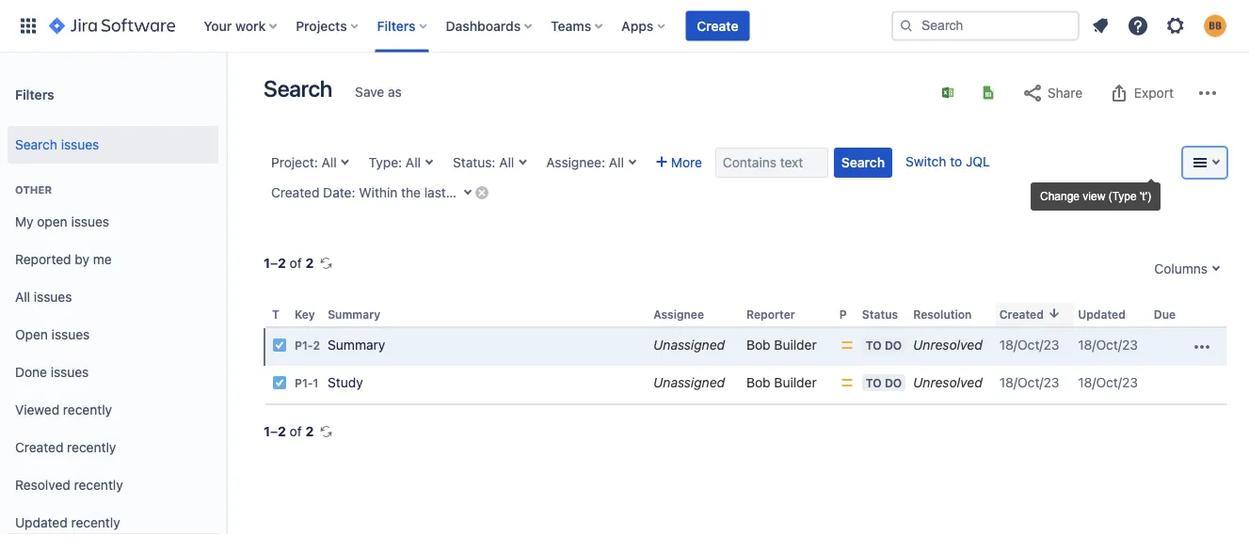 Task type: vqa. For each thing, say whether or not it's contained in the screenshot.
Add a child issue
no



Task type: locate. For each thing, give the bounding box(es) containing it.
p1- inside p1-2 summary
[[295, 340, 313, 353]]

1 vertical spatial to do
[[866, 377, 902, 390]]

search issues
[[15, 137, 99, 153]]

reporter
[[747, 308, 796, 321]]

1 horizontal spatial updated
[[1079, 308, 1126, 321]]

1
[[264, 256, 270, 271], [313, 377, 319, 390], [264, 424, 270, 440]]

1 unresolved from the top
[[914, 338, 983, 353]]

notifications image
[[1090, 15, 1112, 37]]

unresolved
[[914, 338, 983, 353], [914, 375, 983, 391]]

jira software image
[[49, 15, 175, 37], [49, 15, 175, 37]]

1 vertical spatial updated
[[15, 516, 68, 531]]

bob for summary
[[747, 338, 771, 353]]

search button
[[834, 148, 893, 178]]

task image
[[272, 338, 287, 353]]

search
[[264, 75, 333, 102], [15, 137, 57, 153], [842, 155, 885, 170]]

type:
[[369, 155, 402, 170]]

all right assignee:
[[609, 155, 624, 170]]

0 vertical spatial unassigned
[[654, 338, 725, 353]]

2 bob from the top
[[747, 375, 771, 391]]

2 bob builder link from the top
[[747, 375, 817, 391]]

your
[[204, 18, 232, 33]]

2 bob builder from the top
[[747, 375, 817, 391]]

recently up updated recently link
[[74, 478, 123, 494]]

do
[[885, 339, 902, 352], [885, 377, 902, 390]]

1 vertical spatial created
[[1000, 308, 1044, 321]]

1 vertical spatial p1-
[[295, 377, 313, 390]]

0 vertical spatial builder
[[775, 338, 817, 353]]

summary
[[328, 308, 381, 321], [328, 338, 385, 353]]

updated right small image
[[1079, 308, 1126, 321]]

search left switch at the top right of page
[[842, 155, 885, 170]]

do right medium image
[[885, 377, 902, 390]]

1 p1- from the top
[[295, 340, 313, 353]]

other group
[[8, 164, 218, 536]]

2 horizontal spatial created
[[1000, 308, 1044, 321]]

builder for summary
[[775, 338, 817, 353]]

2 down the key at the left bottom of page
[[313, 340, 320, 353]]

0 vertical spatial of
[[290, 256, 302, 271]]

1 vertical spatial to
[[866, 377, 882, 390]]

2 vertical spatial 1
[[264, 424, 270, 440]]

bob builder link left medium image
[[747, 375, 817, 391]]

to do for study
[[866, 377, 902, 390]]

search inside button
[[842, 155, 885, 170]]

filters up the 'as'
[[377, 18, 416, 33]]

created date: within the last 4 weeks, 2 days
[[271, 185, 547, 201]]

0 vertical spatial 1 – 2 of 2
[[264, 256, 314, 271]]

2 vertical spatial search
[[842, 155, 885, 170]]

1 of from the top
[[290, 256, 302, 271]]

0 vertical spatial summary
[[328, 308, 381, 321]]

reported by me
[[15, 252, 112, 268]]

0 vertical spatial 1
[[264, 256, 270, 271]]

to for study
[[866, 377, 882, 390]]

task image
[[272, 376, 287, 391]]

issues for open issues
[[52, 327, 90, 343]]

0 vertical spatial do
[[885, 339, 902, 352]]

issues up the my open issues
[[61, 137, 99, 153]]

18/oct/23
[[1000, 338, 1060, 353], [1079, 338, 1139, 353], [1000, 375, 1060, 391], [1079, 375, 1139, 391]]

1 – from the top
[[270, 256, 278, 271]]

1 bob builder from the top
[[747, 338, 817, 353]]

0 vertical spatial bob builder link
[[747, 338, 817, 353]]

of
[[290, 256, 302, 271], [290, 424, 302, 440]]

do down status
[[885, 339, 902, 352]]

columns
[[1155, 261, 1208, 277]]

1 vertical spatial do
[[885, 377, 902, 390]]

bob
[[747, 338, 771, 353], [747, 375, 771, 391]]

created
[[271, 185, 320, 201], [1000, 308, 1044, 321], [15, 440, 63, 456]]

all issues
[[15, 290, 72, 305]]

unresolved for study
[[914, 375, 983, 391]]

bob builder link
[[747, 338, 817, 353], [747, 375, 817, 391]]

created down project:
[[271, 185, 320, 201]]

by
[[75, 252, 89, 268]]

recently for resolved recently
[[74, 478, 123, 494]]

0 vertical spatial bob builder
[[747, 338, 817, 353]]

t
[[272, 308, 280, 321]]

updated for updated recently
[[15, 516, 68, 531]]

change view (type 't') tooltip
[[1027, 179, 1165, 215]]

1 bob builder link from the top
[[747, 338, 817, 353]]

bob builder
[[747, 338, 817, 353], [747, 375, 817, 391]]

1 do from the top
[[885, 339, 902, 352]]

bob for study
[[747, 375, 771, 391]]

0 vertical spatial search
[[264, 75, 333, 102]]

p1- inside p1-1 study
[[295, 377, 313, 390]]

open
[[15, 327, 48, 343]]

your profile and settings image
[[1204, 15, 1227, 37]]

0 vertical spatial unresolved
[[914, 338, 983, 353]]

resolved
[[15, 478, 70, 494]]

summary link
[[328, 338, 385, 353]]

to do down status
[[866, 339, 902, 352]]

2 p1- from the top
[[295, 377, 313, 390]]

1 vertical spatial of
[[290, 424, 302, 440]]

1 vertical spatial 1
[[313, 377, 319, 390]]

viewed recently
[[15, 403, 112, 418]]

create
[[697, 18, 739, 33]]

2 builder from the top
[[775, 375, 817, 391]]

builder left medium image
[[775, 375, 817, 391]]

search inside group
[[15, 137, 57, 153]]

settings image
[[1165, 15, 1188, 37]]

1 horizontal spatial created
[[271, 185, 320, 201]]

bob builder link down "reporter"
[[747, 338, 817, 353]]

1 vertical spatial –
[[270, 424, 278, 440]]

created left small image
[[1000, 308, 1044, 321]]

projects button
[[290, 11, 366, 41]]

my
[[15, 214, 33, 230]]

't')
[[1141, 190, 1152, 203]]

filters up search issues
[[15, 86, 54, 102]]

search up the 'other'
[[15, 137, 57, 153]]

0 vertical spatial filters
[[377, 18, 416, 33]]

builder
[[775, 338, 817, 353], [775, 375, 817, 391]]

recently down resolved recently link
[[71, 516, 120, 531]]

appswitcher icon image
[[17, 15, 40, 37]]

project:
[[271, 155, 318, 170]]

to do for summary
[[866, 339, 902, 352]]

1 horizontal spatial filters
[[377, 18, 416, 33]]

bob builder left medium image
[[747, 375, 817, 391]]

– up 't'
[[270, 256, 278, 271]]

project: all
[[271, 155, 337, 170]]

all up open
[[15, 290, 30, 305]]

0 vertical spatial updated
[[1079, 308, 1126, 321]]

status
[[863, 308, 899, 321]]

to do right medium image
[[866, 377, 902, 390]]

to right medium image
[[866, 377, 882, 390]]

summary up study link
[[328, 338, 385, 353]]

1 vertical spatial summary
[[328, 338, 385, 353]]

your work button
[[198, 11, 285, 41]]

updated inside other group
[[15, 516, 68, 531]]

builder down "reporter"
[[775, 338, 817, 353]]

share
[[1048, 85, 1083, 101]]

1 bob from the top
[[747, 338, 771, 353]]

1 to from the top
[[866, 339, 882, 352]]

2 do from the top
[[885, 377, 902, 390]]

all issues link
[[8, 279, 218, 316]]

1 – 2 of 2 up 't'
[[264, 256, 314, 271]]

– down task icon on the bottom left of the page
[[270, 424, 278, 440]]

1 vertical spatial unresolved
[[914, 375, 983, 391]]

study
[[328, 375, 363, 391]]

1 to do from the top
[[866, 339, 902, 352]]

p1- right task image
[[295, 340, 313, 353]]

apps button
[[616, 11, 673, 41]]

0 horizontal spatial created
[[15, 440, 63, 456]]

1 vertical spatial bob builder link
[[747, 375, 817, 391]]

1 builder from the top
[[775, 338, 817, 353]]

created down viewed
[[15, 440, 63, 456]]

all right the status:
[[499, 155, 514, 170]]

last
[[424, 185, 446, 201]]

1 vertical spatial 1 – 2 of 2
[[264, 424, 314, 440]]

1 vertical spatial builder
[[775, 375, 817, 391]]

0 vertical spatial p1-
[[295, 340, 313, 353]]

save
[[355, 84, 384, 100]]

(type
[[1109, 190, 1137, 203]]

created for created
[[1000, 308, 1044, 321]]

do for summary
[[885, 339, 902, 352]]

p1-1 link
[[295, 377, 319, 390]]

0 vertical spatial to
[[866, 339, 882, 352]]

issues up 'open issues' at the bottom of the page
[[34, 290, 72, 305]]

0 vertical spatial bob
[[747, 338, 771, 353]]

recently
[[63, 403, 112, 418], [67, 440, 116, 456], [74, 478, 123, 494], [71, 516, 120, 531]]

switch to jql link
[[906, 154, 991, 170]]

search down projects
[[264, 75, 333, 102]]

to right medium icon
[[866, 339, 882, 352]]

banner
[[0, 0, 1250, 53]]

2 horizontal spatial search
[[842, 155, 885, 170]]

unresolved for summary
[[914, 338, 983, 353]]

2 summary from the top
[[328, 338, 385, 353]]

issues right open
[[52, 327, 90, 343]]

all for project: all
[[322, 155, 337, 170]]

teams button
[[545, 11, 610, 41]]

issues right "open"
[[71, 214, 109, 230]]

1 vertical spatial search
[[15, 137, 57, 153]]

share link
[[1012, 78, 1092, 108]]

filters inside dropdown button
[[377, 18, 416, 33]]

bob builder down "reporter"
[[747, 338, 817, 353]]

2 to from the top
[[866, 377, 882, 390]]

dashboards button
[[440, 11, 540, 41]]

remove criteria image
[[475, 185, 490, 200]]

to do
[[866, 339, 902, 352], [866, 377, 902, 390]]

0 horizontal spatial search
[[15, 137, 57, 153]]

issues for search issues
[[61, 137, 99, 153]]

save as button
[[346, 77, 411, 107]]

0 vertical spatial created
[[271, 185, 320, 201]]

search image
[[899, 18, 914, 33]]

1 vertical spatial bob
[[747, 375, 771, 391]]

switch to jql
[[906, 154, 991, 170]]

all right type:
[[406, 155, 421, 170]]

1 1 – 2 of 2 from the top
[[264, 256, 314, 271]]

columns button
[[1146, 254, 1227, 284]]

unassigned for study
[[654, 375, 725, 391]]

Search issues using keywords text field
[[716, 148, 829, 178]]

assignee: all
[[546, 155, 624, 170]]

1 vertical spatial unassigned
[[654, 375, 725, 391]]

updated recently
[[15, 516, 120, 531]]

to for summary
[[866, 339, 882, 352]]

0 vertical spatial to do
[[866, 339, 902, 352]]

0 vertical spatial –
[[270, 256, 278, 271]]

p1- right task icon on the bottom left of the page
[[295, 377, 313, 390]]

summary up summary link
[[328, 308, 381, 321]]

recently up created recently at the bottom left of page
[[63, 403, 112, 418]]

updated
[[1079, 308, 1126, 321], [15, 516, 68, 531]]

2 unresolved from the top
[[914, 375, 983, 391]]

work
[[235, 18, 266, 33]]

updated down resolved
[[15, 516, 68, 531]]

search issues group
[[8, 121, 218, 170]]

1 vertical spatial filters
[[15, 86, 54, 102]]

all
[[322, 155, 337, 170], [406, 155, 421, 170], [499, 155, 514, 170], [609, 155, 624, 170], [15, 290, 30, 305]]

2 unassigned from the top
[[654, 375, 725, 391]]

2 to do from the top
[[866, 377, 902, 390]]

date:
[[323, 185, 355, 201]]

of up the key at the left bottom of page
[[290, 256, 302, 271]]

all up date:
[[322, 155, 337, 170]]

created inside created recently link
[[15, 440, 63, 456]]

of down the p1-1 "link"
[[290, 424, 302, 440]]

1 – 2 of 2 down task icon on the bottom left of the page
[[264, 424, 314, 440]]

issues inside group
[[61, 137, 99, 153]]

–
[[270, 256, 278, 271], [270, 424, 278, 440]]

2 vertical spatial created
[[15, 440, 63, 456]]

0 horizontal spatial updated
[[15, 516, 68, 531]]

1 vertical spatial bob builder
[[747, 375, 817, 391]]

1 unassigned from the top
[[654, 338, 725, 353]]

1 – 2 of 2
[[264, 256, 314, 271], [264, 424, 314, 440]]

recently down viewed recently link at bottom left
[[67, 440, 116, 456]]

issues up viewed recently
[[51, 365, 89, 381]]

p
[[840, 308, 847, 321]]



Task type: describe. For each thing, give the bounding box(es) containing it.
recently for created recently
[[67, 440, 116, 456]]

unassigned for summary
[[654, 338, 725, 353]]

bob builder for summary
[[747, 338, 817, 353]]

all for status: all
[[499, 155, 514, 170]]

banner containing your work
[[0, 0, 1250, 53]]

2 up the key at the left bottom of page
[[306, 256, 314, 271]]

1 horizontal spatial search
[[264, 75, 333, 102]]

search for search button
[[842, 155, 885, 170]]

create button
[[686, 11, 750, 41]]

bob builder link for summary
[[747, 338, 817, 353]]

apps
[[622, 18, 654, 33]]

sidebar navigation image
[[205, 75, 247, 113]]

change
[[1041, 190, 1080, 203]]

open
[[37, 214, 68, 230]]

2 1 – 2 of 2 from the top
[[264, 424, 314, 440]]

filters button
[[372, 11, 435, 41]]

teams
[[551, 18, 592, 33]]

help image
[[1127, 15, 1150, 37]]

2 inside p1-2 summary
[[313, 340, 320, 353]]

all for assignee: all
[[609, 155, 624, 170]]

export button
[[1099, 78, 1184, 108]]

switch
[[906, 154, 947, 170]]

search for search issues
[[15, 137, 57, 153]]

other
[[15, 184, 52, 196]]

created for created date: within the last 4 weeks, 2 days
[[271, 185, 320, 201]]

projects
[[296, 18, 347, 33]]

open issues link
[[8, 316, 218, 354]]

2 down task icon on the bottom left of the page
[[278, 424, 286, 440]]

2 up 't'
[[278, 256, 286, 271]]

2 left days
[[507, 185, 515, 201]]

p1-2 summary
[[295, 338, 385, 353]]

study link
[[328, 375, 363, 391]]

open issues
[[15, 327, 90, 343]]

key
[[295, 308, 315, 321]]

status: all
[[453, 155, 514, 170]]

created for created recently
[[15, 440, 63, 456]]

bob builder link for study
[[747, 375, 817, 391]]

more button
[[649, 148, 710, 178]]

me
[[93, 252, 112, 268]]

resolution
[[914, 308, 972, 321]]

reported
[[15, 252, 71, 268]]

change view (type 't')
[[1041, 190, 1152, 203]]

done issues
[[15, 365, 89, 381]]

the
[[401, 185, 421, 201]]

created recently
[[15, 440, 116, 456]]

all for type: all
[[406, 155, 421, 170]]

2 down the p1-1 "link"
[[306, 424, 314, 440]]

1 inside p1-1 study
[[313, 377, 319, 390]]

created recently link
[[8, 429, 218, 467]]

recently for viewed recently
[[63, 403, 112, 418]]

my open issues link
[[8, 203, 218, 241]]

resolved recently
[[15, 478, 123, 494]]

view
[[1083, 190, 1106, 203]]

bob builder for study
[[747, 375, 817, 391]]

medium image
[[840, 338, 855, 353]]

resolved recently link
[[8, 467, 218, 505]]

export
[[1135, 85, 1174, 101]]

done
[[15, 365, 47, 381]]

open in google sheets image
[[981, 85, 996, 100]]

builder for study
[[775, 375, 817, 391]]

issues for done issues
[[51, 365, 89, 381]]

p1-2 link
[[295, 340, 320, 353]]

assignee:
[[546, 155, 606, 170]]

issues for all issues
[[34, 290, 72, 305]]

as
[[388, 84, 402, 100]]

small image
[[1047, 306, 1062, 321]]

0 horizontal spatial filters
[[15, 86, 54, 102]]

save as
[[355, 84, 402, 100]]

to
[[950, 154, 963, 170]]

p1- for summary
[[295, 340, 313, 353]]

p1-1 study
[[295, 375, 363, 391]]

dashboards
[[446, 18, 521, 33]]

viewed
[[15, 403, 59, 418]]

medium image
[[840, 376, 855, 391]]

assignee
[[654, 308, 704, 321]]

more
[[671, 155, 702, 170]]

open in microsoft excel image
[[941, 85, 956, 100]]

days
[[518, 185, 547, 201]]

viewed recently link
[[8, 392, 218, 429]]

reported by me link
[[8, 241, 218, 279]]

done issues link
[[8, 354, 218, 392]]

within
[[359, 185, 398, 201]]

2 of from the top
[[290, 424, 302, 440]]

search issues link
[[8, 126, 218, 164]]

primary element
[[11, 0, 892, 52]]

p1- for study
[[295, 377, 313, 390]]

status:
[[453, 155, 496, 170]]

due
[[1154, 308, 1176, 321]]

2 – from the top
[[270, 424, 278, 440]]

Search field
[[892, 11, 1080, 41]]

weeks,
[[462, 185, 504, 201]]

jql
[[966, 154, 991, 170]]

updated recently link
[[8, 505, 218, 536]]

do for study
[[885, 377, 902, 390]]

type: all
[[369, 155, 421, 170]]

recently for updated recently
[[71, 516, 120, 531]]

your work
[[204, 18, 266, 33]]

all inside other group
[[15, 290, 30, 305]]

1 summary from the top
[[328, 308, 381, 321]]

updated for updated
[[1079, 308, 1126, 321]]

4
[[450, 185, 458, 201]]

my open issues
[[15, 214, 109, 230]]



